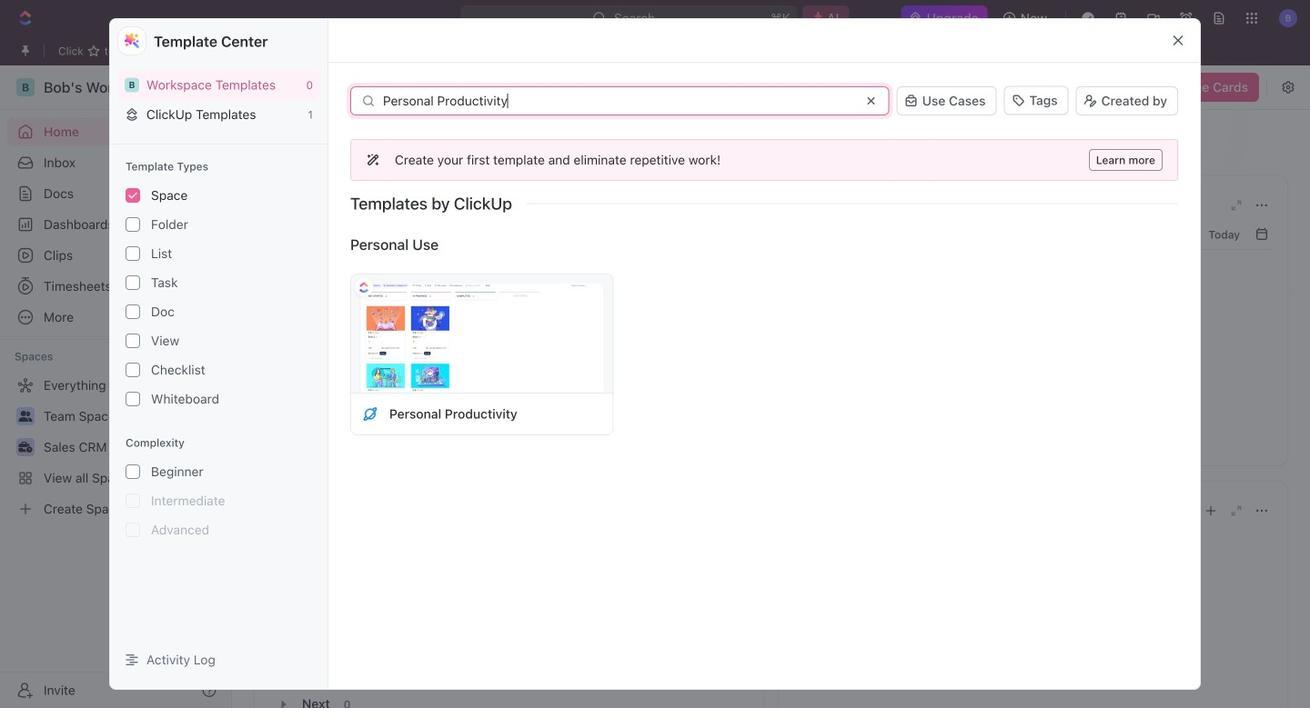 Task type: locate. For each thing, give the bounding box(es) containing it.
tree inside sidebar navigation
[[7, 371, 224, 524]]

bob's workspace, , element
[[125, 78, 139, 92]]

None checkbox
[[126, 305, 140, 319], [126, 334, 140, 349], [126, 392, 140, 407], [126, 465, 140, 480], [126, 305, 140, 319], [126, 334, 140, 349], [126, 392, 140, 407], [126, 465, 140, 480]]

None checkbox
[[126, 188, 140, 203], [126, 218, 140, 232], [126, 247, 140, 261], [126, 276, 140, 290], [126, 363, 140, 378], [126, 494, 140, 509], [126, 523, 140, 538], [126, 188, 140, 203], [126, 218, 140, 232], [126, 247, 140, 261], [126, 276, 140, 290], [126, 363, 140, 378], [126, 494, 140, 509], [126, 523, 140, 538]]

tree
[[7, 371, 224, 524]]

space template element
[[362, 406, 379, 423]]



Task type: vqa. For each thing, say whether or not it's contained in the screenshot.
NAME THIS WHITEBOARD... field
no



Task type: describe. For each thing, give the bounding box(es) containing it.
Search templates... text field
[[383, 94, 853, 108]]

space template image
[[362, 406, 379, 423]]

sidebar navigation
[[0, 66, 232, 709]]



